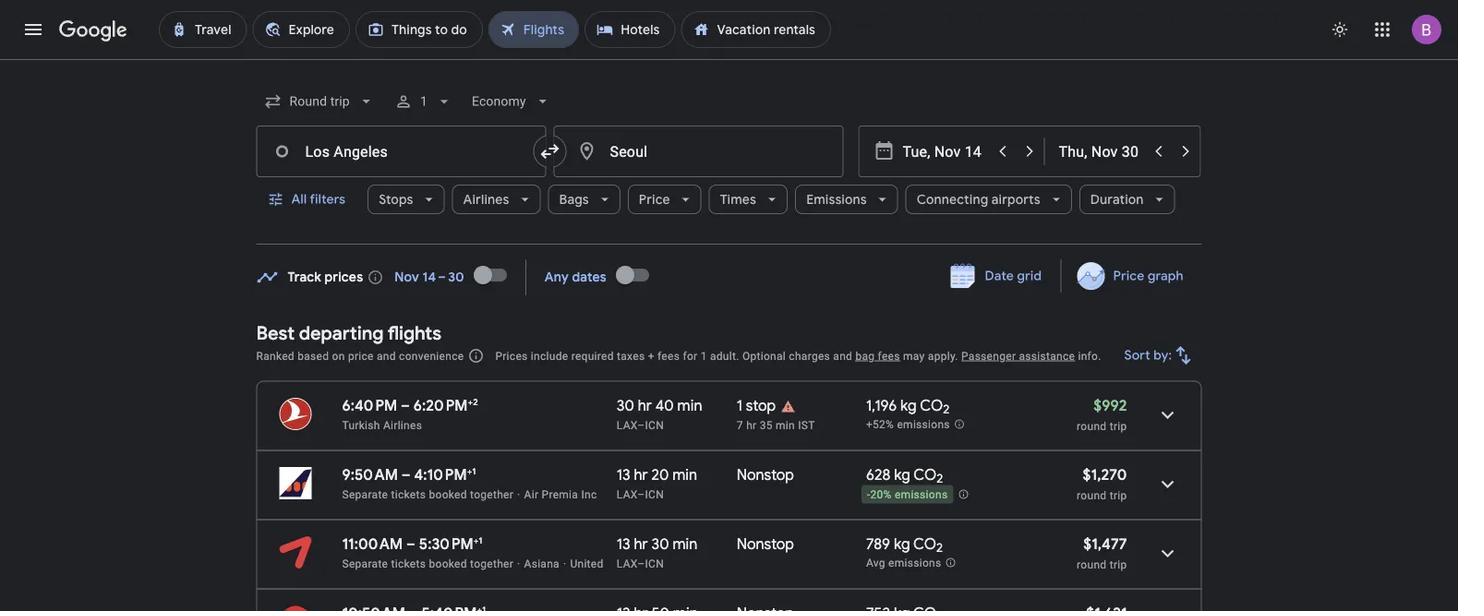 Task type: describe. For each thing, give the bounding box(es) containing it.
icn for 40
[[645, 419, 664, 432]]

1621 US dollars text field
[[1086, 604, 1127, 612]]

trip for $1,477
[[1110, 558, 1127, 571]]

7 hr 35 min ist
[[737, 419, 815, 432]]

3 nonstop flight. element from the top
[[737, 605, 794, 612]]

duration button
[[1080, 177, 1176, 222]]

Departure text field
[[903, 127, 988, 176]]

connecting
[[917, 191, 989, 208]]

price graph
[[1113, 268, 1184, 285]]

connecting airports
[[917, 191, 1041, 208]]

loading results progress bar
[[0, 59, 1459, 63]]

14 – 30
[[423, 269, 464, 286]]

flight details. leaves los angeles international airport at 6:40 pm on tuesday, november 14 and arrives at incheon international airport at 6:20 pm on thursday, november 16. image
[[1146, 393, 1190, 437]]

price
[[348, 350, 374, 363]]

leaves los angeles international airport at 9:50 am on tuesday, november 14 and arrives at incheon international airport at 4:10 pm on wednesday, november 15. element
[[342, 466, 476, 484]]

30 hr 40 min lax – icn
[[617, 396, 702, 432]]

hr for 35
[[747, 419, 757, 432]]

nov
[[395, 269, 419, 286]]

layover (1 of 1) is a 7 hr 35 min overnight layover at istanbul airport in i̇stanbul. element
[[737, 418, 857, 433]]

hr for 40
[[638, 396, 652, 415]]

628
[[866, 466, 891, 484]]

filters
[[310, 191, 346, 208]]

1 fees from the left
[[658, 350, 680, 363]]

nonstop flight. element for 13 hr 20 min
[[737, 466, 794, 487]]

date
[[985, 268, 1014, 285]]

date grid
[[985, 268, 1042, 285]]

asiana
[[524, 557, 560, 570]]

Departure time: 11:00 AM. text field
[[342, 535, 403, 554]]

40
[[656, 396, 674, 415]]

swap origin and destination. image
[[539, 140, 561, 163]]

nonstop flight. element for 13 hr 30 min
[[737, 535, 794, 557]]

Arrival time: 5:30 PM on  Wednesday, November 15. text field
[[419, 535, 483, 554]]

ist
[[798, 419, 815, 432]]

Arrival time: 5:40 PM on  Wednesday, November 15. text field
[[422, 604, 486, 612]]

separate tickets booked together for 4:10 pm
[[342, 488, 514, 501]]

– left "4:10 pm"
[[402, 466, 411, 484]]

inc
[[581, 488, 597, 501]]

bag fees button
[[856, 350, 900, 363]]

min for 30
[[673, 535, 698, 554]]

united
[[570, 557, 604, 570]]

1 inside 9:50 am – 4:10 pm + 1
[[472, 466, 476, 477]]

$992
[[1094, 396, 1127, 415]]

bag
[[856, 350, 875, 363]]

price for price graph
[[1113, 268, 1145, 285]]

find the best price region
[[256, 253, 1202, 308]]

20%
[[871, 489, 892, 502]]

emissions button
[[795, 177, 898, 222]]

– up turkish airlines
[[401, 396, 410, 415]]

min for 35
[[776, 419, 795, 432]]

lax for 30 hr 40 min
[[617, 419, 638, 432]]

round for $1,477
[[1077, 558, 1107, 571]]

adult.
[[710, 350, 740, 363]]

best departing flights
[[256, 321, 442, 345]]

grid
[[1017, 268, 1042, 285]]

times button
[[709, 177, 788, 222]]

1 button
[[387, 79, 461, 124]]

Return text field
[[1059, 127, 1144, 176]]

nov 14 – 30
[[395, 269, 464, 286]]

turkish
[[342, 419, 380, 432]]

13 hr 20 min lax – icn
[[617, 466, 698, 501]]

9:50 am – 4:10 pm + 1
[[342, 466, 476, 484]]

air
[[524, 488, 539, 501]]

taxes
[[617, 350, 645, 363]]

1 inside popup button
[[420, 94, 428, 109]]

6:40 pm
[[342, 396, 397, 415]]

passenger
[[962, 350, 1016, 363]]

leaves los angeles international airport at 11:00 am on tuesday, november 14 and arrives at incheon international airport at 5:30 pm on wednesday, november 15. element
[[342, 535, 483, 554]]

flight details. leaves los angeles international airport at 9:50 am on tuesday, november 14 and arrives at incheon international airport at 4:10 pm on wednesday, november 15. image
[[1146, 462, 1190, 507]]

departing
[[299, 321, 384, 345]]

2 for 13 hr 30 min
[[937, 541, 943, 556]]

tickets for 9:50 am
[[391, 488, 426, 501]]

20
[[652, 466, 669, 484]]

passenger assistance button
[[962, 350, 1075, 363]]

$1,270
[[1083, 466, 1127, 484]]

round for $992
[[1077, 420, 1107, 433]]

best departing flights main content
[[256, 253, 1202, 612]]

prices include required taxes + fees for 1 adult. optional charges and bag fees may apply. passenger assistance
[[495, 350, 1075, 363]]

airlines inside best departing flights main content
[[383, 419, 422, 432]]

icn for 30
[[645, 557, 664, 570]]

main menu image
[[22, 18, 44, 41]]

track prices
[[288, 269, 363, 286]]

emissions for 789
[[889, 557, 942, 570]]

35
[[760, 419, 773, 432]]

co for 789
[[914, 535, 937, 554]]

$1,477 round trip
[[1077, 535, 1127, 571]]

2 for 30 hr 40 min
[[943, 402, 950, 418]]

hr for 20
[[634, 466, 648, 484]]

+ for 4:10 pm
[[467, 466, 472, 477]]

Arrival time: 4:10 PM on  Wednesday, November 15. text field
[[414, 466, 476, 484]]

any dates
[[545, 269, 607, 286]]

sort by:
[[1125, 347, 1173, 364]]

13 hr 30 min lax – icn
[[617, 535, 698, 570]]

– inside 30 hr 40 min lax – icn
[[638, 419, 645, 432]]

assistance
[[1019, 350, 1075, 363]]

11:00 am
[[342, 535, 403, 554]]

Arrival time: 6:20 PM on  Thursday, November 16. text field
[[414, 396, 478, 415]]

leaves los angeles international airport at 10:50 am on tuesday, november 14 and arrives at incheon international airport at 5:40 pm on wednesday, november 15. element
[[342, 604, 486, 612]]

all
[[291, 191, 307, 208]]

track
[[288, 269, 321, 286]]

1,196 kg co 2
[[866, 396, 950, 418]]

separate tickets booked together for 5:30 pm
[[342, 557, 514, 570]]

13 for 13 hr 30 min
[[617, 535, 631, 554]]

1270 US dollars text field
[[1083, 466, 1127, 484]]

+ for 5:30 pm
[[474, 535, 479, 546]]

any
[[545, 269, 569, 286]]

ranked based on price and convenience
[[256, 350, 464, 363]]

stops
[[379, 191, 413, 208]]

learn more about tracked prices image
[[367, 269, 384, 286]]

stop
[[746, 396, 776, 415]]

4:10 pm
[[414, 466, 467, 484]]

+ for 6:20 pm
[[468, 396, 473, 408]]

kg for 1,196
[[901, 396, 917, 415]]

dates
[[572, 269, 607, 286]]

together for 4:10 pm
[[470, 488, 514, 501]]

required
[[571, 350, 614, 363]]

– left 5:30 pm in the left bottom of the page
[[407, 535, 416, 554]]

kg for 628
[[894, 466, 911, 484]]



Task type: vqa. For each thing, say whether or not it's contained in the screenshot.
About button
no



Task type: locate. For each thing, give the bounding box(es) containing it.
1 vertical spatial airlines
[[383, 419, 422, 432]]

– down total duration 13 hr 30 min. element
[[638, 557, 645, 570]]

price right bags popup button
[[639, 191, 670, 208]]

kg up avg emissions
[[894, 535, 910, 554]]

1 vertical spatial icn
[[645, 488, 664, 501]]

min inside the 13 hr 30 min lax – icn
[[673, 535, 698, 554]]

icn down 20
[[645, 488, 664, 501]]

bags button
[[548, 177, 621, 222]]

hr left 20
[[634, 466, 648, 484]]

1 vertical spatial together
[[470, 557, 514, 570]]

icn inside 30 hr 40 min lax – icn
[[645, 419, 664, 432]]

0 vertical spatial separate tickets booked together. this trip includes tickets from multiple airlines. missed connections may be protected by kiwi.com.. element
[[342, 488, 514, 501]]

tickets down 9:50 am – 4:10 pm + 1
[[391, 488, 426, 501]]

1 stop
[[737, 396, 776, 415]]

flights
[[388, 321, 442, 345]]

kg up +52% emissions
[[901, 396, 917, 415]]

1 vertical spatial lax
[[617, 488, 638, 501]]

hr inside 13 hr 20 min lax – icn
[[634, 466, 648, 484]]

hr inside 30 hr 40 min lax – icn
[[638, 396, 652, 415]]

0 vertical spatial round
[[1077, 420, 1107, 433]]

1,196
[[866, 396, 897, 415]]

booked for 4:10 pm
[[429, 488, 467, 501]]

round for $1,270
[[1077, 489, 1107, 502]]

 image
[[563, 557, 567, 570]]

30
[[617, 396, 634, 415], [652, 535, 669, 554]]

0 vertical spatial trip
[[1110, 420, 1127, 433]]

trip
[[1110, 420, 1127, 433], [1110, 489, 1127, 502], [1110, 558, 1127, 571]]

min inside 13 hr 20 min lax – icn
[[673, 466, 698, 484]]

min right 40
[[678, 396, 702, 415]]

+52%
[[866, 419, 894, 432]]

and right price
[[377, 350, 396, 363]]

nonstop for 13 hr 20 min
[[737, 466, 794, 484]]

lax inside the 13 hr 30 min lax – icn
[[617, 557, 638, 570]]

min for 40
[[678, 396, 702, 415]]

by:
[[1154, 347, 1173, 364]]

0 vertical spatial nonstop
[[737, 466, 794, 484]]

1 vertical spatial co
[[914, 466, 937, 484]]

lax
[[617, 419, 638, 432], [617, 488, 638, 501], [617, 557, 638, 570]]

co inside 1,196 kg co 2
[[920, 396, 943, 415]]

3 lax from the top
[[617, 557, 638, 570]]

all filters button
[[256, 177, 360, 222]]

co inside 628 kg co 2
[[914, 466, 937, 484]]

round down $1,477 text field
[[1077, 558, 1107, 571]]

trip inside $1,270 round trip
[[1110, 489, 1127, 502]]

2 up avg emissions
[[937, 541, 943, 556]]

none search field containing all filters
[[256, 79, 1202, 245]]

1 separate from the top
[[342, 488, 388, 501]]

round down $1,270
[[1077, 489, 1107, 502]]

round inside $1,477 round trip
[[1077, 558, 1107, 571]]

Departure time: 9:50 AM. text field
[[342, 466, 398, 484]]

total duration 13 hr 20 min. element
[[617, 466, 737, 487]]

1 and from the left
[[377, 350, 396, 363]]

fees right the bag
[[878, 350, 900, 363]]

1 separate tickets booked together. this trip includes tickets from multiple airlines. missed connections may be protected by kiwi.com.. element from the top
[[342, 488, 514, 501]]

lax right united
[[617, 557, 638, 570]]

bags
[[559, 191, 589, 208]]

0 vertical spatial 30
[[617, 396, 634, 415]]

2 trip from the top
[[1110, 489, 1127, 502]]

airlines inside popup button
[[463, 191, 510, 208]]

min right 20
[[673, 466, 698, 484]]

lax right inc
[[617, 488, 638, 501]]

2 separate tickets booked together. this trip includes tickets from multiple airlines. missed connections may be protected by kiwi.com.. element from the top
[[342, 557, 514, 570]]

1 vertical spatial trip
[[1110, 489, 1127, 502]]

0 horizontal spatial price
[[639, 191, 670, 208]]

sort
[[1125, 347, 1151, 364]]

2 vertical spatial co
[[914, 535, 937, 554]]

separate tickets booked together down 11:00 am – 5:30 pm + 1
[[342, 557, 514, 570]]

min for 20
[[673, 466, 698, 484]]

on
[[332, 350, 345, 363]]

0 vertical spatial icn
[[645, 419, 664, 432]]

booked for 5:30 pm
[[429, 557, 467, 570]]

together left air
[[470, 488, 514, 501]]

turkish airlines
[[342, 419, 422, 432]]

emissions
[[807, 191, 867, 208]]

2 separate tickets booked together from the top
[[342, 557, 514, 570]]

min up total duration 13 hr 50 min. element
[[673, 535, 698, 554]]

date grid button
[[937, 260, 1057, 293]]

2 inside 1,196 kg co 2
[[943, 402, 950, 418]]

$1,270 round trip
[[1077, 466, 1127, 502]]

trip for $992
[[1110, 420, 1127, 433]]

emissions down 789 kg co 2
[[889, 557, 942, 570]]

1477 US dollars text field
[[1084, 535, 1127, 554]]

None field
[[256, 85, 383, 118], [464, 85, 559, 118], [256, 85, 383, 118], [464, 85, 559, 118]]

1 vertical spatial separate tickets booked together
[[342, 557, 514, 570]]

2 up +52% emissions
[[943, 402, 950, 418]]

1 tickets from the top
[[391, 488, 426, 501]]

kg for 789
[[894, 535, 910, 554]]

13 inside the 13 hr 30 min lax – icn
[[617, 535, 631, 554]]

icn down 40
[[645, 419, 664, 432]]

1 vertical spatial 30
[[652, 535, 669, 554]]

30 down 13 hr 20 min lax – icn
[[652, 535, 669, 554]]

11:00 am – 5:30 pm + 1
[[342, 535, 483, 554]]

0 vertical spatial kg
[[901, 396, 917, 415]]

1 separate tickets booked together from the top
[[342, 488, 514, 501]]

optional
[[743, 350, 786, 363]]

kg inside 789 kg co 2
[[894, 535, 910, 554]]

price button
[[628, 177, 702, 222]]

1 vertical spatial price
[[1113, 268, 1145, 285]]

1 vertical spatial kg
[[894, 466, 911, 484]]

round inside $992 round trip
[[1077, 420, 1107, 433]]

None text field
[[554, 126, 844, 177]]

0 vertical spatial co
[[920, 396, 943, 415]]

2 vertical spatial icn
[[645, 557, 664, 570]]

1 vertical spatial emissions
[[895, 489, 948, 502]]

2 and from the left
[[834, 350, 853, 363]]

co up -20% emissions
[[914, 466, 937, 484]]

airlines
[[463, 191, 510, 208], [383, 419, 422, 432]]

min right 35
[[776, 419, 795, 432]]

separate for 11:00 am
[[342, 557, 388, 570]]

13 left 20
[[617, 466, 631, 484]]

hr inside the 13 hr 30 min lax – icn
[[634, 535, 648, 554]]

best
[[256, 321, 295, 345]]

kg inside 628 kg co 2
[[894, 466, 911, 484]]

emissions for 1,196
[[897, 419, 950, 432]]

emissions down 1,196 kg co 2
[[897, 419, 950, 432]]

1 13 from the top
[[617, 466, 631, 484]]

trip down $1,270
[[1110, 489, 1127, 502]]

30 inside the 13 hr 30 min lax – icn
[[652, 535, 669, 554]]

total duration 13 hr 50 min. element
[[617, 605, 737, 612]]

0 vertical spatial booked
[[429, 488, 467, 501]]

3 trip from the top
[[1110, 558, 1127, 571]]

-20% emissions
[[867, 489, 948, 502]]

0 vertical spatial separate tickets booked together
[[342, 488, 514, 501]]

premia
[[542, 488, 578, 501]]

0 vertical spatial nonstop flight. element
[[737, 466, 794, 487]]

separate tickets booked together
[[342, 488, 514, 501], [342, 557, 514, 570]]

connecting airports button
[[906, 177, 1072, 222]]

together for 5:30 pm
[[470, 557, 514, 570]]

separate for 9:50 am
[[342, 488, 388, 501]]

for
[[683, 350, 698, 363]]

5:30 pm
[[419, 535, 474, 554]]

1 horizontal spatial 30
[[652, 535, 669, 554]]

1 vertical spatial nonstop flight. element
[[737, 535, 794, 557]]

$1,477
[[1084, 535, 1127, 554]]

2 for 13 hr 20 min
[[937, 471, 944, 487]]

avg
[[866, 557, 886, 570]]

789
[[866, 535, 891, 554]]

-
[[867, 489, 871, 502]]

nonstop
[[737, 466, 794, 484], [737, 535, 794, 554]]

3 icn from the top
[[645, 557, 664, 570]]

30 left 40
[[617, 396, 634, 415]]

– inside the 13 hr 30 min lax – icn
[[638, 557, 645, 570]]

0 vertical spatial together
[[470, 488, 514, 501]]

tickets down leaves los angeles international airport at 11:00 am on tuesday, november 14 and arrives at incheon international airport at 5:30 pm on wednesday, november 15. element
[[391, 557, 426, 570]]

graph
[[1148, 268, 1184, 285]]

hr right 7
[[747, 419, 757, 432]]

lax inside 30 hr 40 min lax – icn
[[617, 419, 638, 432]]

– inside 13 hr 20 min lax – icn
[[638, 488, 645, 501]]

trip down $1,477 text field
[[1110, 558, 1127, 571]]

2 fees from the left
[[878, 350, 900, 363]]

+ inside 9:50 am – 4:10 pm + 1
[[467, 466, 472, 477]]

13
[[617, 466, 631, 484], [617, 535, 631, 554]]

co for 1,196
[[920, 396, 943, 415]]

price for price
[[639, 191, 670, 208]]

emissions down 628 kg co 2
[[895, 489, 948, 502]]

separate tickets booked together. this trip includes tickets from multiple airlines. missed connections may be protected by kiwi.com.. element down 11:00 am – 5:30 pm + 1
[[342, 557, 514, 570]]

0 vertical spatial lax
[[617, 419, 638, 432]]

3 round from the top
[[1077, 558, 1107, 571]]

1 nonstop from the top
[[737, 466, 794, 484]]

co for 628
[[914, 466, 937, 484]]

price inside price popup button
[[639, 191, 670, 208]]

round down $992
[[1077, 420, 1107, 433]]

2 vertical spatial trip
[[1110, 558, 1127, 571]]

total duration 13 hr 30 min. element
[[617, 535, 737, 557]]

2 nonstop flight. element from the top
[[737, 535, 794, 557]]

0 horizontal spatial airlines
[[383, 419, 422, 432]]

booked down 5:30 pm in the left bottom of the page
[[429, 557, 467, 570]]

prices
[[325, 269, 363, 286]]

trip down 992 us dollars text field
[[1110, 420, 1127, 433]]

1 inside 11:00 am – 5:30 pm + 1
[[479, 535, 483, 546]]

0 vertical spatial 13
[[617, 466, 631, 484]]

None text field
[[256, 126, 546, 177]]

0 vertical spatial separate
[[342, 488, 388, 501]]

and left the bag
[[834, 350, 853, 363]]

2 vertical spatial nonstop flight. element
[[737, 605, 794, 612]]

separate tickets booked together down "4:10 pm"
[[342, 488, 514, 501]]

emissions
[[897, 419, 950, 432], [895, 489, 948, 502], [889, 557, 942, 570]]

co up avg emissions
[[914, 535, 937, 554]]

booked down arrival time: 4:10 pm on  wednesday, november 15. 'text box'
[[429, 488, 467, 501]]

13 for 13 hr 20 min
[[617, 466, 631, 484]]

992 US dollars text field
[[1094, 396, 1127, 415]]

ranked
[[256, 350, 295, 363]]

nonstop for 13 hr 30 min
[[737, 535, 794, 554]]

hr for 30
[[634, 535, 648, 554]]

0 horizontal spatial and
[[377, 350, 396, 363]]

1 nonstop flight. element from the top
[[737, 466, 794, 487]]

+52% emissions
[[866, 419, 950, 432]]

2 vertical spatial round
[[1077, 558, 1107, 571]]

flight details. leaves los angeles international airport at 11:00 am on tuesday, november 14 and arrives at incheon international airport at 5:30 pm on wednesday, november 15. image
[[1146, 532, 1190, 576]]

2 together from the top
[[470, 557, 514, 570]]

None search field
[[256, 79, 1202, 245]]

1 vertical spatial separate
[[342, 557, 388, 570]]

2 inside 789 kg co 2
[[937, 541, 943, 556]]

and
[[377, 350, 396, 363], [834, 350, 853, 363]]

hr left 40
[[638, 396, 652, 415]]

0 horizontal spatial fees
[[658, 350, 680, 363]]

fees
[[658, 350, 680, 363], [878, 350, 900, 363]]

hr down 13 hr 20 min lax – icn
[[634, 535, 648, 554]]

2 vertical spatial emissions
[[889, 557, 942, 570]]

1
[[420, 94, 428, 109], [701, 350, 707, 363], [737, 396, 743, 415], [472, 466, 476, 477], [479, 535, 483, 546]]

icn inside 13 hr 20 min lax – icn
[[645, 488, 664, 501]]

together
[[470, 488, 514, 501], [470, 557, 514, 570]]

2 icn from the top
[[645, 488, 664, 501]]

prices
[[495, 350, 528, 363]]

2 separate from the top
[[342, 557, 388, 570]]

628 kg co 2
[[866, 466, 944, 487]]

co
[[920, 396, 943, 415], [914, 466, 937, 484], [914, 535, 937, 554]]

separate down 11:00 am
[[342, 557, 388, 570]]

1 vertical spatial separate tickets booked together. this trip includes tickets from multiple airlines. missed connections may be protected by kiwi.com.. element
[[342, 557, 514, 570]]

round inside $1,270 round trip
[[1077, 489, 1107, 502]]

1 booked from the top
[[429, 488, 467, 501]]

1 vertical spatial tickets
[[391, 557, 426, 570]]

co inside 789 kg co 2
[[914, 535, 937, 554]]

icn
[[645, 419, 664, 432], [645, 488, 664, 501], [645, 557, 664, 570]]

icn for 20
[[645, 488, 664, 501]]

– down total duration 30 hr 40 min. element
[[638, 419, 645, 432]]

1 horizontal spatial and
[[834, 350, 853, 363]]

trip inside $1,477 round trip
[[1110, 558, 1127, 571]]

separate tickets booked together. this trip includes tickets from multiple airlines. missed connections may be protected by kiwi.com.. element for 5:30 pm
[[342, 557, 514, 570]]

times
[[720, 191, 757, 208]]

avg emissions
[[866, 557, 942, 570]]

2 tickets from the top
[[391, 557, 426, 570]]

2 13 from the top
[[617, 535, 631, 554]]

1 trip from the top
[[1110, 420, 1127, 433]]

2 inside 6:40 pm – 6:20 pm + 2
[[473, 396, 478, 408]]

total duration 30 hr 40 min. element
[[617, 396, 737, 418]]

1 lax from the top
[[617, 419, 638, 432]]

Departure time: 6:40 PM. text field
[[342, 396, 397, 415]]

tickets
[[391, 488, 426, 501], [391, 557, 426, 570]]

2 nonstop from the top
[[737, 535, 794, 554]]

2 vertical spatial lax
[[617, 557, 638, 570]]

lax inside 13 hr 20 min lax – icn
[[617, 488, 638, 501]]

change appearance image
[[1318, 7, 1362, 52]]

0 vertical spatial airlines
[[463, 191, 510, 208]]

1 icn from the top
[[645, 419, 664, 432]]

co up +52% emissions
[[920, 396, 943, 415]]

2 booked from the top
[[429, 557, 467, 570]]

tickets for 11:00 am
[[391, 557, 426, 570]]

separate tickets booked together. this trip includes tickets from multiple airlines. missed connections may be protected by kiwi.com.. element down "4:10 pm"
[[342, 488, 514, 501]]

kg up -20% emissions
[[894, 466, 911, 484]]

icn down total duration 13 hr 30 min. element
[[645, 557, 664, 570]]

1 vertical spatial nonstop
[[737, 535, 794, 554]]

0 vertical spatial emissions
[[897, 419, 950, 432]]

$992 round trip
[[1077, 396, 1127, 433]]

2 right 6:20 pm
[[473, 396, 478, 408]]

2
[[473, 396, 478, 408], [943, 402, 950, 418], [937, 471, 944, 487], [937, 541, 943, 556]]

6:40 pm – 6:20 pm + 2
[[342, 396, 478, 415]]

789 kg co 2
[[866, 535, 943, 556]]

air premia inc
[[524, 488, 597, 501]]

min inside 30 hr 40 min lax – icn
[[678, 396, 702, 415]]

2 up -20% emissions
[[937, 471, 944, 487]]

1 together from the top
[[470, 488, 514, 501]]

learn more about ranking image
[[468, 348, 484, 364]]

30 inside 30 hr 40 min lax – icn
[[617, 396, 634, 415]]

lax for 13 hr 30 min
[[617, 557, 638, 570]]

+ inside 6:40 pm – 6:20 pm + 2
[[468, 396, 473, 408]]

9:50 am
[[342, 466, 398, 484]]

+ inside 11:00 am – 5:30 pm + 1
[[474, 535, 479, 546]]

leaves los angeles international airport at 6:40 pm on tuesday, november 14 and arrives at incheon international airport at 6:20 pm on thursday, november 16. element
[[342, 396, 478, 415]]

price inside price graph button
[[1113, 268, 1145, 285]]

6:20 pm
[[414, 396, 468, 415]]

airports
[[992, 191, 1041, 208]]

0 vertical spatial tickets
[[391, 488, 426, 501]]

0 vertical spatial price
[[639, 191, 670, 208]]

1 horizontal spatial fees
[[878, 350, 900, 363]]

2 vertical spatial kg
[[894, 535, 910, 554]]

airlines down leaves los angeles international airport at 6:40 pm on tuesday, november 14 and arrives at incheon international airport at 6:20 pm on thursday, november 16. element
[[383, 419, 422, 432]]

convenience
[[399, 350, 464, 363]]

nonstop flight. element
[[737, 466, 794, 487], [737, 535, 794, 557], [737, 605, 794, 612]]

1 vertical spatial round
[[1077, 489, 1107, 502]]

2 inside 628 kg co 2
[[937, 471, 944, 487]]

separate tickets booked together. this trip includes tickets from multiple airlines. missed connections may be protected by kiwi.com.. element
[[342, 488, 514, 501], [342, 557, 514, 570]]

hr
[[638, 396, 652, 415], [747, 419, 757, 432], [634, 466, 648, 484], [634, 535, 648, 554]]

stops button
[[368, 177, 445, 222]]

fees left for at bottom
[[658, 350, 680, 363]]

1 horizontal spatial airlines
[[463, 191, 510, 208]]

13 inside 13 hr 20 min lax – icn
[[617, 466, 631, 484]]

1 vertical spatial booked
[[429, 557, 467, 570]]

apply.
[[928, 350, 959, 363]]

separate tickets booked together. this trip includes tickets from multiple airlines. missed connections may be protected by kiwi.com.. element for 4:10 pm
[[342, 488, 514, 501]]

13 down 13 hr 20 min lax – icn
[[617, 535, 631, 554]]

1 stop flight. element
[[737, 396, 776, 418]]

duration
[[1091, 191, 1144, 208]]

airlines button
[[452, 177, 541, 222]]

airlines right the stops popup button
[[463, 191, 510, 208]]

icn inside the 13 hr 30 min lax – icn
[[645, 557, 664, 570]]

trip inside $992 round trip
[[1110, 420, 1127, 433]]

2 lax from the top
[[617, 488, 638, 501]]

0 horizontal spatial 30
[[617, 396, 634, 415]]

price graph button
[[1065, 260, 1199, 293]]

Departure time: 10:50 AM. text field
[[342, 604, 405, 612]]

1 horizontal spatial price
[[1113, 268, 1145, 285]]

lax down total duration 30 hr 40 min. element
[[617, 419, 638, 432]]

price left graph
[[1113, 268, 1145, 285]]

trip for $1,270
[[1110, 489, 1127, 502]]

lax for 13 hr 20 min
[[617, 488, 638, 501]]

kg inside 1,196 kg co 2
[[901, 396, 917, 415]]

booked
[[429, 488, 467, 501], [429, 557, 467, 570]]

separate down the 9:50 am text field
[[342, 488, 388, 501]]

1 vertical spatial 13
[[617, 535, 631, 554]]

1 round from the top
[[1077, 420, 1107, 433]]

together down arrival time: 5:30 pm on  wednesday, november 15. text box at the bottom of the page
[[470, 557, 514, 570]]

– down total duration 13 hr 20 min. element
[[638, 488, 645, 501]]

2 round from the top
[[1077, 489, 1107, 502]]



